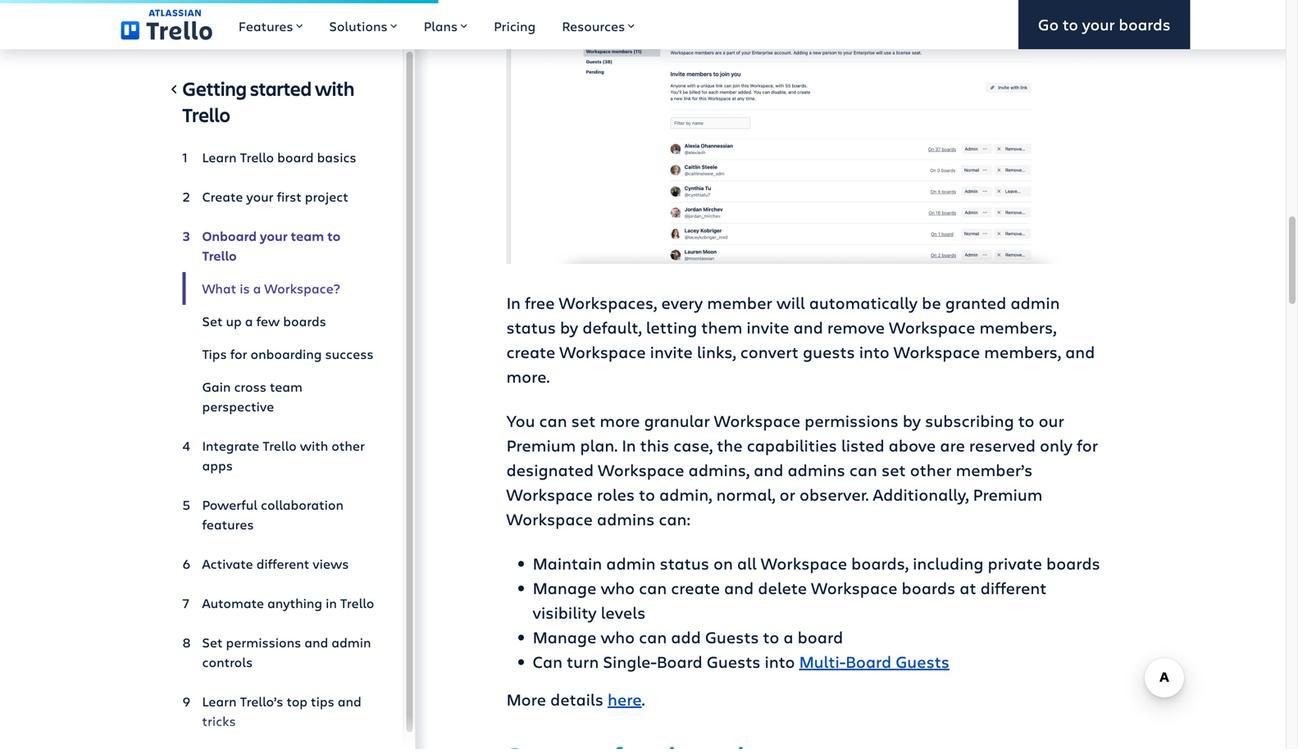 Task type: describe. For each thing, give the bounding box(es) containing it.
go
[[1038, 14, 1059, 35]]

admin inside the set permissions and admin controls
[[332, 634, 371, 652]]

you
[[506, 409, 535, 432]]

convert
[[740, 341, 799, 363]]

gain cross team perspective link
[[182, 371, 377, 423]]

tricks
[[202, 713, 236, 730]]

create your first project
[[202, 188, 348, 205]]

started
[[250, 75, 312, 101]]

learn for learn trello board basics
[[202, 148, 237, 166]]

levels
[[601, 601, 646, 624]]

details
[[550, 688, 604, 710]]

to inside maintain admin status on all workspace boards, including private boards manage who can create and delete workspace boards at different visibility levels manage who can add guests to a board can turn single-board guests into multi-board guests
[[763, 626, 779, 648]]

0 horizontal spatial admins
[[597, 508, 655, 530]]

up
[[226, 312, 242, 330]]

0 horizontal spatial different
[[256, 555, 309, 573]]

trello inside onboard your team to trello
[[202, 247, 237, 264]]

success
[[325, 345, 374, 363]]

above
[[889, 434, 936, 456]]

the
[[717, 434, 743, 456]]

learn trello board basics
[[202, 148, 356, 166]]

plans
[[424, 17, 458, 35]]

remove
[[827, 316, 885, 338]]

solutions button
[[316, 0, 411, 49]]

letting
[[646, 316, 697, 338]]

trello inside getting started with trello
[[182, 102, 230, 128]]

on
[[713, 552, 733, 574]]

turn
[[567, 651, 599, 673]]

or
[[780, 483, 795, 505]]

1 vertical spatial premium
[[973, 483, 1043, 505]]

project
[[305, 188, 348, 205]]

create your first project link
[[182, 180, 377, 213]]

tips for onboarding success
[[202, 345, 374, 363]]

in
[[326, 595, 337, 612]]

getting
[[182, 75, 247, 101]]

0 horizontal spatial premium
[[506, 434, 576, 456]]

more.
[[506, 365, 550, 387]]

powerful collaboration features link
[[182, 489, 377, 541]]

what is a workspace? link
[[182, 272, 377, 305]]

0 vertical spatial members,
[[980, 316, 1057, 338]]

and inside learn trello's top tips and tricks
[[338, 693, 361, 711]]

integrate
[[202, 437, 259, 455]]

to right go
[[1063, 14, 1078, 35]]

admin inside maintain admin status on all workspace boards, including private boards manage who can create and delete workspace boards at different visibility levels manage who can add guests to a board can turn single-board guests into multi-board guests
[[606, 552, 656, 574]]

with for trello
[[300, 437, 328, 455]]

your for create your first project
[[246, 188, 274, 205]]

set permissions and admin controls link
[[182, 627, 377, 679]]

multi-
[[799, 651, 846, 673]]

maintain
[[533, 552, 602, 574]]

including
[[913, 552, 984, 574]]

features button
[[225, 0, 316, 49]]

create
[[202, 188, 243, 205]]

page progress progress bar
[[0, 0, 441, 3]]

only
[[1040, 434, 1073, 456]]

learn trello board basics link
[[182, 141, 377, 174]]

private
[[988, 552, 1042, 574]]

can right "you"
[[539, 409, 567, 432]]

this
[[640, 434, 669, 456]]

different inside maintain admin status on all workspace boards, including private boards manage who can create and delete workspace boards at different visibility levels manage who can add guests to a board can turn single-board guests into multi-board guests
[[981, 577, 1047, 599]]

will
[[777, 291, 805, 314]]

collaboration
[[261, 496, 344, 514]]

tips for onboarding success link
[[182, 338, 377, 371]]

go to your boards link
[[1018, 0, 1190, 49]]

in free workspaces, every member will automatically be granted admin status by default, letting them invite and remove workspace members, create workspace invite links, convert guests into workspace members, and more.
[[506, 291, 1095, 387]]

be
[[922, 291, 941, 314]]

guests
[[803, 341, 855, 363]]

0 vertical spatial set
[[571, 409, 596, 432]]

and inside maintain admin status on all workspace boards, including private boards manage who can create and delete workspace boards at different visibility levels manage who can add guests to a board can turn single-board guests into multi-board guests
[[724, 577, 754, 599]]

few
[[256, 312, 280, 330]]

normal,
[[716, 483, 775, 505]]

admins,
[[688, 459, 750, 481]]

single-
[[603, 651, 657, 673]]

them
[[701, 316, 742, 338]]

into inside maintain admin status on all workspace boards, including private boards manage who can create and delete workspace boards at different visibility levels manage who can add guests to a board can turn single-board guests into multi-board guests
[[765, 651, 795, 673]]

you can set more granular workspace permissions by subscribing to our premium plan. in this case, the capabilities listed above are reserved only for designated workspace admins, and admins can set other member's workspace roles to admin, normal, or observer. additionally, premium workspace admins can:
[[506, 409, 1098, 530]]

additionally,
[[873, 483, 969, 505]]

pricing link
[[481, 0, 549, 49]]

tips
[[202, 345, 227, 363]]

activate
[[202, 555, 253, 573]]

designated
[[506, 459, 594, 481]]

more details here .
[[506, 688, 645, 710]]

features
[[239, 17, 293, 35]]

anything
[[267, 595, 322, 612]]

0 vertical spatial your
[[1082, 14, 1115, 35]]

trello up create your first project
[[240, 148, 274, 166]]

1 board from the left
[[657, 651, 703, 673]]

reserved
[[969, 434, 1036, 456]]

a for workspace?
[[253, 280, 261, 297]]

0 horizontal spatial invite
[[650, 341, 693, 363]]

automatically
[[809, 291, 918, 314]]

2 board from the left
[[846, 651, 892, 673]]

set for set up a few boards
[[202, 312, 223, 330]]

workspaces,
[[559, 291, 657, 314]]

apps
[[202, 457, 233, 474]]

trello's
[[240, 693, 283, 711]]

set up a few boards
[[202, 312, 326, 330]]

granted
[[945, 291, 1006, 314]]

getting started with trello
[[182, 75, 354, 128]]

gain
[[202, 378, 231, 396]]

learn trello's top tips and tricks
[[202, 693, 361, 730]]

status inside in free workspaces, every member will automatically be granted admin status by default, letting them invite and remove workspace members, create workspace invite links, convert guests into workspace members, and more.
[[506, 316, 556, 338]]



Task type: locate. For each thing, give the bounding box(es) containing it.
other inside integrate trello with other apps
[[332, 437, 365, 455]]

1 vertical spatial by
[[903, 409, 921, 432]]

1 learn from the top
[[202, 148, 237, 166]]

and
[[793, 316, 823, 338], [1065, 341, 1095, 363], [754, 459, 784, 481], [724, 577, 754, 599], [304, 634, 328, 652], [338, 693, 361, 711]]

board
[[277, 148, 314, 166], [798, 626, 843, 648]]

members,
[[980, 316, 1057, 338], [984, 341, 1061, 363]]

are
[[940, 434, 965, 456]]

1 vertical spatial who
[[601, 626, 635, 648]]

1 vertical spatial into
[[765, 651, 795, 673]]

premium up designated
[[506, 434, 576, 456]]

0 vertical spatial admin
[[1011, 291, 1060, 314]]

is
[[240, 280, 250, 297]]

1 horizontal spatial by
[[903, 409, 921, 432]]

manage down visibility on the bottom left of the page
[[533, 626, 597, 648]]

1 vertical spatial other
[[910, 459, 952, 481]]

admin right granted
[[1011, 291, 1060, 314]]

for
[[230, 345, 247, 363], [1077, 434, 1098, 456]]

1 vertical spatial create
[[671, 577, 720, 599]]

with
[[315, 75, 354, 101], [300, 437, 328, 455]]

a for few
[[245, 312, 253, 330]]

1 manage from the top
[[533, 577, 597, 599]]

for right tips at the top
[[230, 345, 247, 363]]

1 who from the top
[[601, 577, 635, 599]]

0 horizontal spatial set
[[571, 409, 596, 432]]

premium down member's
[[973, 483, 1043, 505]]

permissions up controls
[[226, 634, 301, 652]]

with inside getting started with trello
[[315, 75, 354, 101]]

1 horizontal spatial other
[[910, 459, 952, 481]]

0 vertical spatial by
[[560, 316, 578, 338]]

team down onboarding
[[270, 378, 303, 396]]

to right roles
[[639, 483, 655, 505]]

1 vertical spatial status
[[660, 552, 709, 574]]

first
[[277, 188, 302, 205]]

2 set from the top
[[202, 634, 223, 652]]

0 horizontal spatial permissions
[[226, 634, 301, 652]]

to
[[1063, 14, 1078, 35], [327, 227, 341, 245], [1018, 409, 1035, 432], [639, 483, 655, 505], [763, 626, 779, 648]]

board up multi-
[[798, 626, 843, 648]]

0 horizontal spatial board
[[277, 148, 314, 166]]

invite
[[747, 316, 789, 338], [650, 341, 693, 363]]

set permissions and admin controls
[[202, 634, 371, 671]]

0 vertical spatial with
[[315, 75, 354, 101]]

powerful collaboration features
[[202, 496, 344, 533]]

your
[[1082, 14, 1115, 35], [246, 188, 274, 205], [260, 227, 288, 245]]

to down delete
[[763, 626, 779, 648]]

1 vertical spatial your
[[246, 188, 274, 205]]

by inside you can set more granular workspace permissions by subscribing to our premium plan. in this case, the capabilities listed above are reserved only for designated workspace admins, and admins can set other member's workspace roles to admin, normal, or observer. additionally, premium workspace admins can:
[[903, 409, 921, 432]]

automate
[[202, 595, 264, 612]]

1 vertical spatial in
[[622, 434, 636, 456]]

boards
[[1119, 14, 1171, 35], [283, 312, 326, 330], [1046, 552, 1100, 574], [902, 577, 956, 599]]

create up more.
[[506, 341, 555, 363]]

trello down getting
[[182, 102, 230, 128]]

0 vertical spatial learn
[[202, 148, 237, 166]]

more
[[600, 409, 640, 432]]

0 vertical spatial set
[[202, 312, 223, 330]]

team inside onboard your team to trello
[[291, 227, 324, 245]]

0 vertical spatial into
[[859, 341, 890, 363]]

default,
[[582, 316, 642, 338]]

1 vertical spatial learn
[[202, 693, 237, 711]]

set up a few boards link
[[182, 305, 377, 338]]

board inside maintain admin status on all workspace boards, including private boards manage who can create and delete workspace boards at different visibility levels manage who can add guests to a board can turn single-board guests into multi-board guests
[[798, 626, 843, 648]]

here
[[608, 688, 642, 710]]

resources
[[562, 17, 625, 35]]

to inside onboard your team to trello
[[327, 227, 341, 245]]

roles
[[597, 483, 635, 505]]

1 horizontal spatial for
[[1077, 434, 1098, 456]]

pricing
[[494, 17, 536, 35]]

2 vertical spatial a
[[784, 626, 793, 648]]

1 horizontal spatial invite
[[747, 316, 789, 338]]

with for started
[[315, 75, 354, 101]]

trello down onboard
[[202, 247, 237, 264]]

create
[[506, 341, 555, 363], [671, 577, 720, 599]]

1 horizontal spatial create
[[671, 577, 720, 599]]

onboard your team to trello link
[[182, 220, 377, 272]]

0 horizontal spatial for
[[230, 345, 247, 363]]

1 vertical spatial set
[[202, 634, 223, 652]]

your right go
[[1082, 14, 1115, 35]]

create inside in free workspaces, every member will automatically be granted admin status by default, letting them invite and remove workspace members, create workspace invite links, convert guests into workspace members, and more.
[[506, 341, 555, 363]]

by inside in free workspaces, every member will automatically be granted admin status by default, letting them invite and remove workspace members, create workspace invite links, convert guests into workspace members, and more.
[[560, 316, 578, 338]]

0 vertical spatial team
[[291, 227, 324, 245]]

1 vertical spatial board
[[798, 626, 843, 648]]

team for getting started with trello
[[291, 227, 324, 245]]

admin inside in free workspaces, every member will automatically be granted admin status by default, letting them invite and remove workspace members, create workspace invite links, convert guests into workspace members, and more.
[[1011, 291, 1060, 314]]

0 vertical spatial permissions
[[805, 409, 899, 432]]

0 vertical spatial invite
[[747, 316, 789, 338]]

2 vertical spatial admin
[[332, 634, 371, 652]]

1 vertical spatial different
[[981, 577, 1047, 599]]

can
[[533, 651, 563, 673]]

1 vertical spatial with
[[300, 437, 328, 455]]

trello right integrate
[[263, 437, 297, 455]]

atlassian trello image
[[121, 9, 212, 40]]

workspace?
[[264, 280, 340, 297]]

invite down letting
[[650, 341, 693, 363]]

1 vertical spatial permissions
[[226, 634, 301, 652]]

set down above
[[882, 459, 906, 481]]

can:
[[659, 508, 691, 530]]

1 horizontal spatial set
[[882, 459, 906, 481]]

basics
[[317, 148, 356, 166]]

onboard
[[202, 227, 257, 245]]

into down remove
[[859, 341, 890, 363]]

admins down roles
[[597, 508, 655, 530]]

different
[[256, 555, 309, 573], [981, 577, 1047, 599]]

other inside you can set more granular workspace permissions by subscribing to our premium plan. in this case, the capabilities listed above are reserved only for designated workspace admins, and admins can set other member's workspace roles to admin, normal, or observer. additionally, premium workspace admins can:
[[910, 459, 952, 481]]

activate different views link
[[182, 548, 377, 581]]

1 horizontal spatial admins
[[788, 459, 845, 481]]

your for onboard your team to trello
[[260, 227, 288, 245]]

set up controls
[[202, 634, 223, 652]]

0 vertical spatial admins
[[788, 459, 845, 481]]

our
[[1039, 409, 1064, 432]]

2 manage from the top
[[533, 626, 597, 648]]

admin up "levels"
[[606, 552, 656, 574]]

can left add
[[639, 626, 667, 648]]

go to your boards
[[1038, 14, 1171, 35]]

1 vertical spatial manage
[[533, 626, 597, 648]]

0 vertical spatial a
[[253, 280, 261, 297]]

set inside the set permissions and admin controls
[[202, 634, 223, 652]]

0 vertical spatial who
[[601, 577, 635, 599]]

manage up visibility on the bottom left of the page
[[533, 577, 597, 599]]

0 horizontal spatial create
[[506, 341, 555, 363]]

2 horizontal spatial admin
[[1011, 291, 1060, 314]]

status
[[506, 316, 556, 338], [660, 552, 709, 574]]

subscribing
[[925, 409, 1014, 432]]

a right up
[[245, 312, 253, 330]]

0 vertical spatial status
[[506, 316, 556, 338]]

granular
[[644, 409, 710, 432]]

other up collaboration on the bottom of the page
[[332, 437, 365, 455]]

set left up
[[202, 312, 223, 330]]

who up "levels"
[[601, 577, 635, 599]]

1 horizontal spatial admin
[[606, 552, 656, 574]]

onboard your team to trello
[[202, 227, 341, 264]]

0 vertical spatial different
[[256, 555, 309, 573]]

member
[[707, 291, 772, 314]]

different up automate anything in trello link
[[256, 555, 309, 573]]

1 horizontal spatial board
[[846, 651, 892, 673]]

integrate trello with other apps link
[[182, 430, 377, 482]]

perspective
[[202, 398, 274, 415]]

0 vertical spatial premium
[[506, 434, 576, 456]]

learn up tricks
[[202, 693, 237, 711]]

invite up convert on the right top
[[747, 316, 789, 338]]

by up above
[[903, 409, 921, 432]]

create inside maintain admin status on all workspace boards, including private boards manage who can create and delete workspace boards at different visibility levels manage who can add guests to a board can turn single-board guests into multi-board guests
[[671, 577, 720, 599]]

add
[[671, 626, 701, 648]]

learn inside learn trello's top tips and tricks
[[202, 693, 237, 711]]

admins up observer.
[[788, 459, 845, 481]]

and inside you can set more granular workspace permissions by subscribing to our premium plan. in this case, the capabilities listed above are reserved only for designated workspace admins, and admins can set other member's workspace roles to admin, normal, or observer. additionally, premium workspace admins can:
[[754, 459, 784, 481]]

learn trello's top tips and tricks link
[[182, 686, 377, 738]]

0 vertical spatial other
[[332, 437, 365, 455]]

views
[[313, 555, 349, 573]]

1 vertical spatial team
[[270, 378, 303, 396]]

set up plan.
[[571, 409, 596, 432]]

0 horizontal spatial in
[[506, 291, 521, 314]]

2 who from the top
[[601, 626, 635, 648]]

permissions up the listed
[[805, 409, 899, 432]]

into inside in free workspaces, every member will automatically be granted admin status by default, letting them invite and remove workspace members, create workspace invite links, convert guests into workspace members, and more.
[[859, 341, 890, 363]]

trello right the in
[[340, 595, 374, 612]]

1 set from the top
[[202, 312, 223, 330]]

1 vertical spatial admin
[[606, 552, 656, 574]]

0 vertical spatial create
[[506, 341, 555, 363]]

2 vertical spatial your
[[260, 227, 288, 245]]

1 horizontal spatial premium
[[973, 483, 1043, 505]]

automate anything in trello link
[[182, 587, 377, 620]]

integrate trello with other apps
[[202, 437, 365, 474]]

in inside you can set more granular workspace permissions by subscribing to our premium plan. in this case, the capabilities listed above are reserved only for designated workspace admins, and admins can set other member's workspace roles to admin, normal, or observer. additionally, premium workspace admins can:
[[622, 434, 636, 456]]

1 vertical spatial members,
[[984, 341, 1061, 363]]

1 vertical spatial invite
[[650, 341, 693, 363]]

delete
[[758, 577, 807, 599]]

0 horizontal spatial admin
[[332, 634, 371, 652]]

who down "levels"
[[601, 626, 635, 648]]

for inside you can set more granular workspace permissions by subscribing to our premium plan. in this case, the capabilities listed above are reserved only for designated workspace admins, and admins can set other member's workspace roles to admin, normal, or observer. additionally, premium workspace admins can:
[[1077, 434, 1098, 456]]

your inside onboard your team to trello
[[260, 227, 288, 245]]

different down private at the right of page
[[981, 577, 1047, 599]]

set for set permissions and admin controls
[[202, 634, 223, 652]]

a down delete
[[784, 626, 793, 648]]

your down create your first project
[[260, 227, 288, 245]]

0 horizontal spatial by
[[560, 316, 578, 338]]

an image showing members for a trello workspace image
[[506, 0, 1103, 264]]

team down the "first"
[[291, 227, 324, 245]]

other up additionally,
[[910, 459, 952, 481]]

capabilities
[[747, 434, 837, 456]]

permissions inside you can set more granular workspace permissions by subscribing to our premium plan. in this case, the capabilities listed above are reserved only for designated workspace admins, and admins can set other member's workspace roles to admin, normal, or observer. additionally, premium workspace admins can:
[[805, 409, 899, 432]]

1 horizontal spatial in
[[622, 434, 636, 456]]

1 horizontal spatial different
[[981, 577, 1047, 599]]

all
[[737, 552, 757, 574]]

for right the only
[[1077, 434, 1098, 456]]

your left the "first"
[[246, 188, 274, 205]]

create down on
[[671, 577, 720, 599]]

in left free
[[506, 291, 521, 314]]

status inside maintain admin status on all workspace boards, including private boards manage who can create and delete workspace boards at different visibility levels manage who can add guests to a board can turn single-board guests into multi-board guests
[[660, 552, 709, 574]]

into left multi-
[[765, 651, 795, 673]]

gain cross team perspective
[[202, 378, 303, 415]]

team inside gain cross team perspective
[[270, 378, 303, 396]]

learn for learn trello's top tips and tricks
[[202, 693, 237, 711]]

permissions inside the set permissions and admin controls
[[226, 634, 301, 652]]

admin,
[[659, 483, 712, 505]]

trello inside integrate trello with other apps
[[263, 437, 297, 455]]

can down the listed
[[850, 459, 877, 481]]

in left "this"
[[622, 434, 636, 456]]

board
[[657, 651, 703, 673], [846, 651, 892, 673]]

1 vertical spatial for
[[1077, 434, 1098, 456]]

1 vertical spatial set
[[882, 459, 906, 481]]

set
[[571, 409, 596, 432], [882, 459, 906, 481]]

getting started with trello link
[[182, 75, 377, 134]]

into
[[859, 341, 890, 363], [765, 651, 795, 673]]

1 horizontal spatial permissions
[[805, 409, 899, 432]]

0 vertical spatial in
[[506, 291, 521, 314]]

with right started
[[315, 75, 354, 101]]

to left our on the right bottom
[[1018, 409, 1035, 432]]

features
[[202, 516, 254, 533]]

to down project
[[327, 227, 341, 245]]

other
[[332, 437, 365, 455], [910, 459, 952, 481]]

premium
[[506, 434, 576, 456], [973, 483, 1043, 505]]

0 vertical spatial board
[[277, 148, 314, 166]]

0 vertical spatial manage
[[533, 577, 597, 599]]

activate different views
[[202, 555, 349, 573]]

0 horizontal spatial into
[[765, 651, 795, 673]]

1 horizontal spatial board
[[798, 626, 843, 648]]

by left default,
[[560, 316, 578, 338]]

0 vertical spatial for
[[230, 345, 247, 363]]

manage
[[533, 577, 597, 599], [533, 626, 597, 648]]

status down free
[[506, 316, 556, 338]]

admin down the in
[[332, 634, 371, 652]]

links,
[[697, 341, 736, 363]]

0 horizontal spatial other
[[332, 437, 365, 455]]

with down "gain cross team perspective" link
[[300, 437, 328, 455]]

1 horizontal spatial into
[[859, 341, 890, 363]]

1 vertical spatial a
[[245, 312, 253, 330]]

what is a workspace?
[[202, 280, 340, 297]]

with inside integrate trello with other apps
[[300, 437, 328, 455]]

0 horizontal spatial status
[[506, 316, 556, 338]]

1 vertical spatial admins
[[597, 508, 655, 530]]

automate anything in trello
[[202, 595, 374, 612]]

in inside in free workspaces, every member will automatically be granted admin status by default, letting them invite and remove workspace members, create workspace invite links, convert guests into workspace members, and more.
[[506, 291, 521, 314]]

a inside maintain admin status on all workspace boards, including private boards manage who can create and delete workspace boards at different visibility levels manage who can add guests to a board can turn single-board guests into multi-board guests
[[784, 626, 793, 648]]

.
[[642, 688, 645, 710]]

1 horizontal spatial status
[[660, 552, 709, 574]]

listed
[[841, 434, 885, 456]]

0 horizontal spatial board
[[657, 651, 703, 673]]

admin
[[1011, 291, 1060, 314], [606, 552, 656, 574], [332, 634, 371, 652]]

more
[[506, 688, 546, 710]]

a right is
[[253, 280, 261, 297]]

controls
[[202, 654, 253, 671]]

member's
[[956, 459, 1033, 481]]

team for what is a workspace?
[[270, 378, 303, 396]]

status left on
[[660, 552, 709, 574]]

multi-board guests link
[[799, 651, 950, 673]]

here link
[[608, 688, 642, 710]]

board up the "first"
[[277, 148, 314, 166]]

what
[[202, 280, 236, 297]]

at
[[960, 577, 976, 599]]

and inside the set permissions and admin controls
[[304, 634, 328, 652]]

2 learn from the top
[[202, 693, 237, 711]]

set
[[202, 312, 223, 330], [202, 634, 223, 652]]

learn up create
[[202, 148, 237, 166]]

can up "levels"
[[639, 577, 667, 599]]



Task type: vqa. For each thing, say whether or not it's contained in the screenshot.
Workspace
yes



